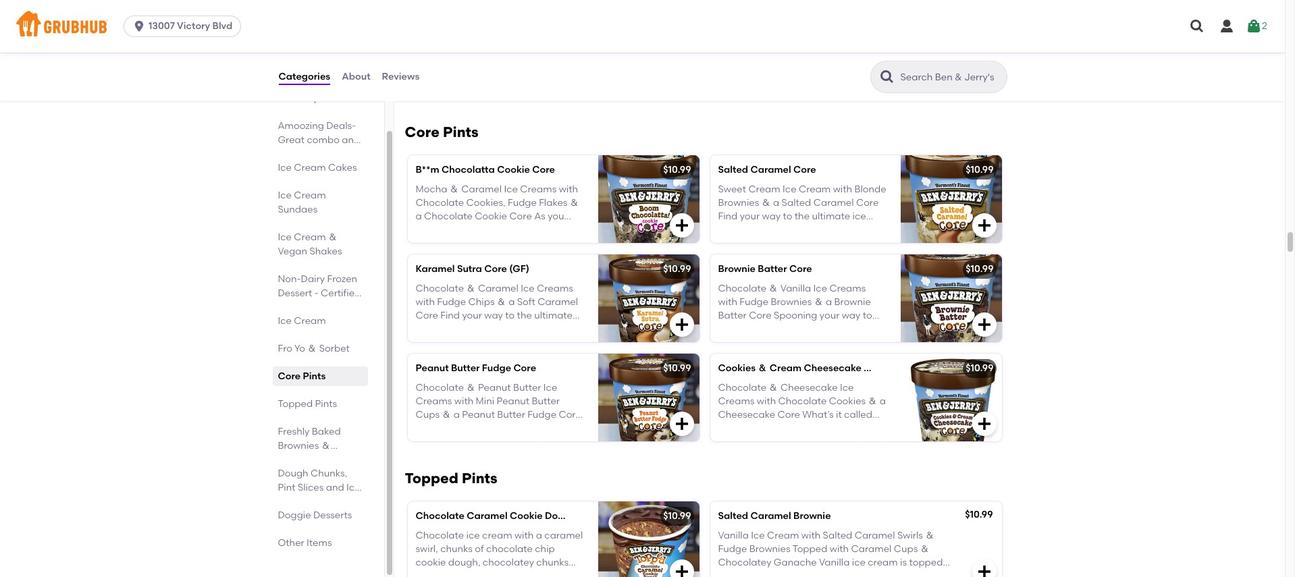 Task type: locate. For each thing, give the bounding box(es) containing it.
＆
[[328, 232, 338, 243], [308, 343, 317, 355], [758, 363, 768, 375], [321, 441, 331, 452]]

$10.99 for salted caramel core
[[966, 164, 994, 176]]

0 vertical spatial topped pints
[[278, 399, 337, 410]]

sorbet
[[319, 343, 350, 355]]

gluten inside button
[[786, 36, 817, 47]]

and down deals-
[[342, 134, 360, 146]]

sorbet.
[[752, 36, 784, 47], [462, 49, 494, 61]]

1 vertical spatial and
[[342, 134, 360, 146]]

vegan up non-
[[278, 246, 308, 257]]

cookie
[[497, 164, 530, 176], [510, 511, 543, 523]]

1 horizontal spatial topped
[[405, 471, 459, 487]]

and inside freshly baked brownies ＆ jumbo cookies dough chunks, pint slices and ice cream sandwhiches
[[326, 482, 344, 494]]

$10.99 for brownie batter core
[[966, 264, 994, 275]]

0 vertical spatial salted
[[719, 164, 749, 176]]

0 vertical spatial svg image
[[1247, 18, 1263, 34]]

1 vertical spatial cookies
[[313, 455, 350, 466]]

reviews
[[382, 71, 420, 82]]

topped pints up freshly
[[278, 399, 337, 410]]

0 horizontal spatial sorbet.
[[462, 49, 494, 61]]

fudge
[[482, 363, 512, 375]]

sorbet. right lemon
[[752, 36, 784, 47]]

2 vegan from the top
[[278, 302, 308, 314]]

ice down chunks,
[[347, 482, 361, 494]]

1 vertical spatial free
[[529, 49, 549, 61]]

doggie desserts
[[278, 510, 352, 522]]

2 vertical spatial and
[[326, 482, 344, 494]]

1 horizontal spatial topped pints
[[405, 471, 498, 487]]

0 horizontal spatial gluten
[[496, 49, 527, 61]]

1 horizontal spatial free
[[819, 36, 839, 47]]

0 vertical spatial gluten
[[786, 36, 817, 47]]

cream up shakes
[[294, 232, 326, 243]]

berry berry extraordinary sorbet (gf) image
[[598, 8, 700, 96]]

caramel
[[751, 164, 792, 176], [467, 511, 508, 523], [751, 511, 792, 523]]

2
[[1263, 20, 1268, 32]]

reviews button
[[381, 53, 420, 101]]

$10.99
[[664, 164, 692, 176], [966, 164, 994, 176], [664, 264, 692, 275], [966, 264, 994, 275], [664, 363, 692, 375], [966, 363, 994, 375], [966, 510, 994, 521], [664, 511, 692, 523]]

of
[[444, 36, 453, 47]]

1 vertical spatial svg image
[[977, 70, 993, 86]]

svg image
[[1190, 18, 1206, 34], [1220, 18, 1236, 34], [133, 20, 146, 33], [674, 218, 690, 234], [977, 218, 993, 234], [674, 317, 690, 333], [977, 317, 993, 333], [674, 417, 690, 433], [977, 417, 993, 433], [674, 564, 690, 578], [977, 564, 993, 578]]

1 vegan from the top
[[278, 246, 308, 257]]

ice for ice cream cakes
[[278, 162, 292, 174]]

dessert
[[278, 288, 312, 299]]

shakes
[[310, 246, 342, 257]]

vegan down dessert
[[278, 302, 308, 314]]

$10.99 for karamel sutra core (gf)
[[664, 264, 692, 275]]

dough down jumbo
[[278, 468, 309, 480]]

cookies
[[719, 363, 756, 375], [313, 455, 350, 466]]

0 vertical spatial free
[[819, 36, 839, 47]]

dough inside freshly baked brownies ＆ jumbo cookies dough chunks, pint slices and ice cream sandwhiches
[[278, 468, 309, 480]]

cream up doggie
[[278, 497, 310, 508]]

chunks,
[[311, 468, 347, 480]]

svg image for salted caramel brownie
[[977, 564, 993, 578]]

1 vertical spatial salted
[[719, 511, 749, 523]]

deals.
[[321, 149, 348, 160]]

dough
[[278, 468, 309, 480], [545, 511, 576, 523]]

1 vertical spatial topped
[[405, 471, 459, 487]]

cakes
[[328, 162, 357, 174]]

1 vertical spatial cookie
[[510, 511, 543, 523]]

and down chunks,
[[326, 482, 344, 494]]

1 salted from the top
[[719, 164, 749, 176]]

most
[[278, 93, 300, 104]]

and inside amoozing deals- great combo and package deals. come get em!!
[[342, 134, 360, 146]]

1 vertical spatial vegan
[[278, 302, 308, 314]]

0 horizontal spatial dough
[[278, 468, 309, 480]]

cream inside non-dairy frozen dessert - certified vegan ice cream
[[294, 316, 326, 327]]

topped
[[278, 399, 313, 410], [405, 471, 459, 487]]

deals-
[[326, 120, 356, 132]]

other
[[278, 538, 305, 549]]

karamel
[[416, 264, 455, 275]]

1 horizontal spatial svg image
[[1247, 18, 1263, 34]]

batter
[[758, 264, 788, 275]]

cookie left top
[[510, 511, 543, 523]]

blvd
[[213, 20, 233, 32]]

gluten right lemon
[[786, 36, 817, 47]]

and
[[533, 36, 551, 47], [342, 134, 360, 146], [326, 482, 344, 494]]

brownie
[[719, 264, 756, 275], [794, 511, 831, 523]]

sorbet. down blueberry
[[462, 49, 494, 61]]

0 vertical spatial brownie
[[719, 264, 756, 275]]

$10.99 for chocolate caramel cookie dough top
[[664, 511, 692, 523]]

0 vertical spatial core pints
[[405, 124, 479, 141]]

free
[[819, 36, 839, 47], [529, 49, 549, 61]]

0 vertical spatial and
[[533, 36, 551, 47]]

peanut
[[416, 363, 449, 375]]

gluten
[[786, 36, 817, 47], [496, 49, 527, 61]]

pint
[[278, 482, 296, 494]]

sutra
[[457, 264, 482, 275]]

cream down package
[[294, 162, 326, 174]]

svg image for peanut butter fudge core
[[674, 417, 690, 433]]

lemon sorbet. gluten free
[[719, 36, 839, 47]]

1 horizontal spatial gluten
[[786, 36, 817, 47]]

0 horizontal spatial brownie
[[719, 264, 756, 275]]

ice up "fro"
[[278, 316, 292, 327]]

cookies ＆ cream cheesecake core image
[[901, 354, 1002, 442]]

chocolate caramel cookie dough top
[[416, 511, 595, 523]]

cream
[[294, 162, 326, 174], [294, 190, 326, 201], [294, 232, 326, 243], [294, 316, 326, 327], [770, 363, 802, 375], [278, 497, 310, 508]]

svg image inside 2 button
[[1247, 18, 1263, 34]]

svg image for chocolate caramel cookie dough top
[[674, 564, 690, 578]]

brownie batter core image
[[901, 255, 1002, 343]]

core
[[405, 124, 440, 141], [533, 164, 555, 176], [794, 164, 817, 176], [485, 264, 507, 275], [790, 264, 813, 275], [514, 363, 537, 375], [864, 363, 887, 375], [278, 371, 301, 382]]

certified
[[321, 288, 361, 299]]

get
[[309, 163, 324, 174]]

1 vertical spatial gluten
[[496, 49, 527, 61]]

cookie right chocolatta
[[497, 164, 530, 176]]

lemon
[[719, 36, 750, 47]]

categories button
[[278, 53, 331, 101]]

topped pints up chocolate
[[405, 471, 498, 487]]

chocolate caramel cookie dough top image
[[598, 502, 700, 578]]

salted caramel brownie
[[719, 511, 831, 523]]

0 horizontal spatial topped pints
[[278, 399, 337, 410]]

topped up chocolate
[[405, 471, 459, 487]]

core pints down yo
[[278, 371, 326, 382]]

0 vertical spatial dough
[[278, 468, 309, 480]]

amoozing
[[278, 120, 324, 132]]

ice for ice cream ＆ vegan shakes
[[278, 232, 292, 243]]

main navigation navigation
[[0, 0, 1286, 53]]

cream up fro yo ＆ sorbet
[[294, 316, 326, 327]]

cream up sundaes
[[294, 190, 326, 201]]

0 vertical spatial topped
[[278, 399, 313, 410]]

svg image for brownie batter core
[[977, 317, 993, 333]]

other items
[[278, 538, 332, 549]]

fro
[[278, 343, 293, 355]]

b**m
[[416, 164, 440, 176]]

svg image
[[1247, 18, 1263, 34], [977, 70, 993, 86]]

peanut butter fudge core
[[416, 363, 537, 375]]

combo
[[307, 134, 340, 146]]

raspberry
[[416, 49, 460, 61]]

salted
[[719, 164, 749, 176], [719, 511, 749, 523]]

jumbo
[[278, 455, 311, 466]]

1 horizontal spatial core pints
[[405, 124, 479, 141]]

gluten inside swirls of blueberry sorbet and raspberry sorbet. gluten free
[[496, 49, 527, 61]]

and inside swirls of blueberry sorbet and raspberry sorbet. gluten free
[[533, 36, 551, 47]]

em!!
[[326, 163, 346, 174]]

ice inside ice cream sundaes
[[278, 190, 292, 201]]

ice inside ice cream ＆ vegan shakes
[[278, 232, 292, 243]]

slices
[[298, 482, 324, 494]]

0 vertical spatial sorbet.
[[752, 36, 784, 47]]

1 vertical spatial sorbet.
[[462, 49, 494, 61]]

1 horizontal spatial brownie
[[794, 511, 831, 523]]

ice up sundaes
[[278, 190, 292, 201]]

1 horizontal spatial sorbet.
[[752, 36, 784, 47]]

vegan inside non-dairy frozen dessert - certified vegan ice cream
[[278, 302, 308, 314]]

1 vertical spatial core pints
[[278, 371, 326, 382]]

0 horizontal spatial topped
[[278, 399, 313, 410]]

1 vertical spatial brownie
[[794, 511, 831, 523]]

0 horizontal spatial free
[[529, 49, 549, 61]]

cream inside freshly baked brownies ＆ jumbo cookies dough chunks, pint slices and ice cream sandwhiches
[[278, 497, 310, 508]]

0 horizontal spatial cookies
[[313, 455, 350, 466]]

and for combo
[[342, 134, 360, 146]]

0 vertical spatial vegan
[[278, 246, 308, 257]]

ice
[[278, 162, 292, 174], [278, 190, 292, 201], [278, 232, 292, 243], [278, 316, 292, 327], [347, 482, 361, 494]]

baked
[[312, 426, 341, 438]]

gluten down sorbet
[[496, 49, 527, 61]]

＆ inside ice cream ＆ vegan shakes
[[328, 232, 338, 243]]

dough left top
[[545, 511, 576, 523]]

ice down sundaes
[[278, 232, 292, 243]]

1 horizontal spatial dough
[[545, 511, 576, 523]]

2 salted from the top
[[719, 511, 749, 523]]

salted for core pints
[[719, 164, 749, 176]]

0 horizontal spatial core pints
[[278, 371, 326, 382]]

core pints
[[405, 124, 479, 141], [278, 371, 326, 382]]

and right sorbet
[[533, 36, 551, 47]]

ice down package
[[278, 162, 292, 174]]

(gf)
[[510, 264, 530, 275]]

0 vertical spatial cookies
[[719, 363, 756, 375]]

and for sorbet
[[533, 36, 551, 47]]

0 vertical spatial cookie
[[497, 164, 530, 176]]

pints up chocolate caramel cookie dough top
[[462, 471, 498, 487]]

core pints up b**m
[[405, 124, 479, 141]]

topped up freshly
[[278, 399, 313, 410]]



Task type: describe. For each thing, give the bounding box(es) containing it.
karamel sutra core (gf) image
[[598, 255, 700, 343]]

cookies ＆ cream cheesecake core
[[719, 363, 887, 375]]

karamel sutra core (gf)
[[416, 264, 530, 275]]

ice inside freshly baked brownies ＆ jumbo cookies dough chunks, pint slices and ice cream sandwhiches
[[347, 482, 361, 494]]

caramel for core pints
[[751, 164, 792, 176]]

＆ inside freshly baked brownies ＆ jumbo cookies dough chunks, pint slices and ice cream sandwhiches
[[321, 441, 331, 452]]

fro yo ＆ sorbet
[[278, 343, 350, 355]]

pints up chocolatta
[[443, 124, 479, 141]]

about button
[[341, 53, 371, 101]]

top
[[578, 511, 595, 523]]

salted caramel core
[[719, 164, 817, 176]]

brownies
[[278, 441, 319, 452]]

cream inside ice cream sundaes
[[294, 190, 326, 201]]

sandwhiches
[[278, 511, 339, 522]]

1 vertical spatial topped pints
[[405, 471, 498, 487]]

ice cream cakes
[[278, 162, 357, 174]]

lemonade sorbet (gf) image
[[901, 8, 1002, 96]]

great
[[278, 134, 305, 146]]

categories
[[279, 71, 331, 82]]

svg image inside 13007 victory blvd button
[[133, 20, 146, 33]]

-
[[315, 288, 319, 299]]

dairy
[[301, 274, 325, 285]]

package
[[278, 149, 319, 160]]

doggie
[[278, 510, 311, 522]]

sorbet. inside button
[[752, 36, 784, 47]]

non-dairy frozen dessert - certified vegan ice cream
[[278, 274, 361, 327]]

cheesecake
[[804, 363, 862, 375]]

13007 victory blvd
[[149, 20, 233, 32]]

items
[[307, 538, 332, 549]]

salted for topped pints
[[719, 511, 749, 523]]

freshly baked brownies ＆ jumbo cookies dough chunks, pint slices and ice cream sandwhiches
[[278, 426, 361, 522]]

victory
[[177, 20, 210, 32]]

1 vertical spatial dough
[[545, 511, 576, 523]]

svg image for salted caramel core
[[977, 218, 993, 234]]

free inside swirls of blueberry sorbet and raspberry sorbet. gluten free
[[529, 49, 549, 61]]

cookies inside freshly baked brownies ＆ jumbo cookies dough chunks, pint slices and ice cream sandwhiches
[[313, 455, 350, 466]]

cream inside ice cream ＆ vegan shakes
[[294, 232, 326, 243]]

non-
[[278, 274, 301, 285]]

$10.99 for cookies ＆ cream cheesecake core
[[966, 363, 994, 375]]

brownie batter core
[[719, 264, 813, 275]]

butter
[[451, 363, 480, 375]]

yo
[[295, 343, 305, 355]]

about
[[342, 71, 371, 82]]

amoozing deals- great combo and package deals. come get em!!
[[278, 120, 360, 174]]

sundaes
[[278, 204, 318, 216]]

1 horizontal spatial cookies
[[719, 363, 756, 375]]

caramel for topped pints
[[751, 511, 792, 523]]

Search Ben & Jerry's search field
[[900, 71, 1003, 84]]

sorbet
[[501, 36, 531, 47]]

lemon sorbet. gluten free button
[[710, 8, 1002, 96]]

sorbet. inside swirls of blueberry sorbet and raspberry sorbet. gluten free
[[462, 49, 494, 61]]

come
[[278, 163, 306, 174]]

cookie for core pints
[[497, 164, 530, 176]]

vegan inside ice cream ＆ vegan shakes
[[278, 246, 308, 257]]

peanut butter fudge core image
[[598, 354, 700, 442]]

free inside button
[[819, 36, 839, 47]]

svg image for karamel sutra core (gf)
[[674, 317, 690, 333]]

cookie for topped pints
[[510, 511, 543, 523]]

b**m chocolatta cookie core image
[[598, 156, 700, 244]]

search icon image
[[879, 69, 896, 85]]

ice inside non-dairy frozen dessert - certified vegan ice cream
[[278, 316, 292, 327]]

frozen
[[327, 274, 357, 285]]

freshly
[[278, 426, 310, 438]]

0 horizontal spatial svg image
[[977, 70, 993, 86]]

13007 victory blvd button
[[124, 16, 247, 37]]

svg image for cookies ＆ cream cheesecake core
[[977, 417, 993, 433]]

ice cream sundaes
[[278, 190, 326, 216]]

13007
[[149, 20, 175, 32]]

pints down fro yo ＆ sorbet
[[303, 371, 326, 382]]

ice cream ＆ vegan shakes
[[278, 232, 342, 257]]

$10.99 for peanut butter fudge core
[[664, 363, 692, 375]]

b**m chocolatta cookie core
[[416, 164, 555, 176]]

chocolate
[[416, 511, 465, 523]]

svg image for b**m chocolatta cookie core
[[674, 218, 690, 234]]

ice for ice cream sundaes
[[278, 190, 292, 201]]

swirls of blueberry sorbet and raspberry sorbet. gluten free button
[[408, 8, 700, 96]]

pints up the baked
[[315, 399, 337, 410]]

swirls
[[416, 36, 442, 47]]

chocolatta
[[442, 164, 495, 176]]

blueberry
[[455, 36, 499, 47]]

$10.99 for b**m chocolatta cookie core
[[664, 164, 692, 176]]

popular
[[302, 93, 338, 104]]

swirls of blueberry sorbet and raspberry sorbet. gluten free
[[416, 36, 551, 61]]

most popular
[[278, 93, 338, 104]]

desserts
[[313, 510, 352, 522]]

salted caramel core image
[[901, 156, 1002, 244]]

cream left cheesecake
[[770, 363, 802, 375]]

2 button
[[1247, 14, 1268, 39]]



Task type: vqa. For each thing, say whether or not it's contained in the screenshot.
the right subscription pass image
no



